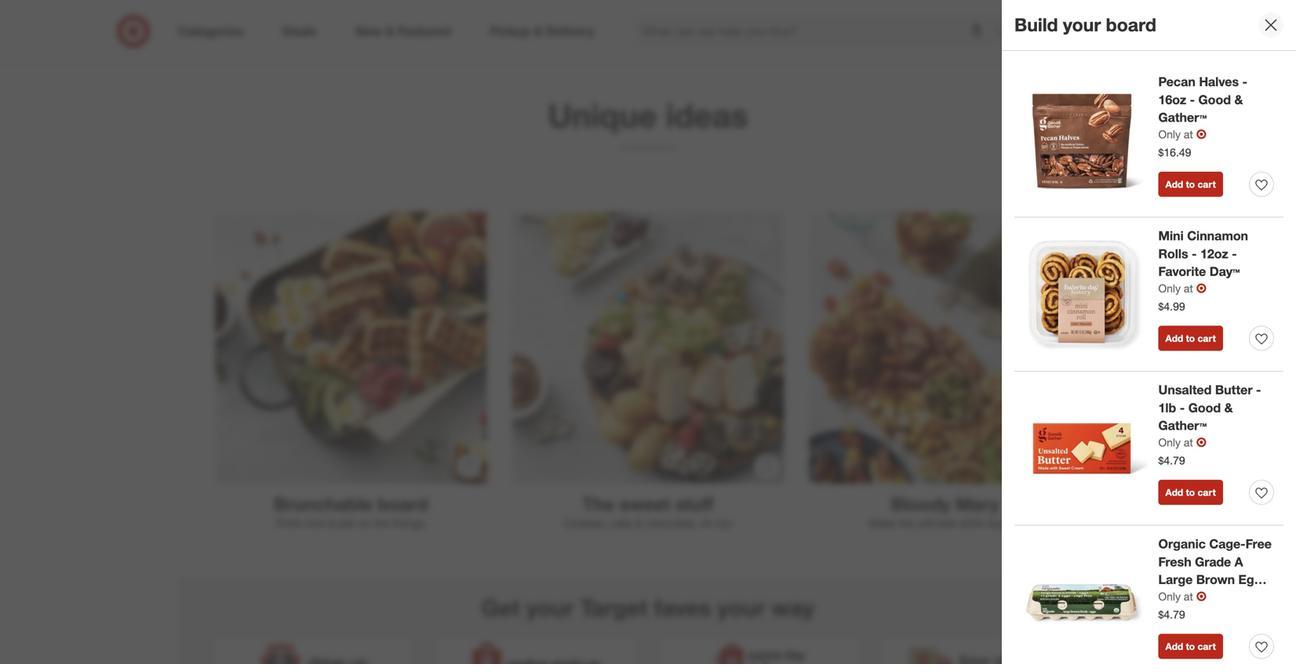 Task type: describe. For each thing, give the bounding box(es) containing it.
add for unsalted butter - 1lb - good & gather™
[[1165, 487, 1183, 499]]

unsalted butter - 1lb - good & gather™ link
[[1158, 381, 1274, 435]]

unique
[[548, 96, 657, 135]]

pecan halves - 16oz - good & gather™ image
[[1014, 73, 1149, 208]]

to for pecan halves - 16oz - good & gather™
[[1186, 179, 1195, 190]]

mini cinnamon rolls - 12oz - favorite day™ image
[[1014, 227, 1149, 362]]

target
[[580, 594, 648, 622]]

bloody
[[891, 493, 951, 515]]

fresh
[[1158, 555, 1192, 570]]

good for butter
[[1188, 400, 1221, 416]]

& inside organic cage-free fresh grade a large brown eggs - 12ct - good & gather™
[[1241, 590, 1249, 606]]

the inside brunchable board think mini & pile on the fixings.
[[374, 517, 390, 531]]

only inside only at ¬
[[1158, 590, 1181, 604]]

cinnamon
[[1187, 228, 1248, 244]]

1 horizontal spatial your
[[717, 594, 765, 622]]

cage-
[[1209, 537, 1246, 552]]

What can we help you find? suggestions appear below search field
[[633, 14, 999, 49]]

build
[[1014, 14, 1058, 36]]

only for pecan halves - 16oz - good & gather™
[[1158, 128, 1181, 141]]

favorite
[[1158, 264, 1206, 279]]

the
[[582, 493, 614, 515]]

on
[[359, 517, 371, 531]]

drive up image
[[215, 639, 413, 665]]

build your board
[[1014, 14, 1156, 36]]

12oz
[[1200, 246, 1228, 262]]

sweet
[[619, 493, 671, 515]]

- right 16oz
[[1190, 92, 1195, 107]]

at inside only at ¬
[[1184, 590, 1193, 604]]

add for pecan halves - 16oz - good & gather™
[[1165, 179, 1183, 190]]

organic cage-free fresh grade a large brown eggs - 12ct - good & gather™ image
[[1014, 535, 1149, 665]]

¬ for 16oz
[[1196, 127, 1207, 142]]

way
[[772, 594, 815, 622]]

ultimate
[[917, 517, 957, 531]]

board inside dialog
[[1106, 14, 1156, 36]]

day™
[[1210, 264, 1240, 279]]

organic cage-free fresh grade a large brown eggs - 12ct - good & gather™
[[1158, 537, 1272, 624]]

pile
[[338, 517, 355, 531]]

- right 12ct
[[1196, 590, 1201, 606]]

cart for mini cinnamon rolls - 12oz - favorite day™
[[1198, 333, 1216, 344]]

cookies,
[[564, 517, 606, 531]]

- right halves
[[1242, 74, 1247, 89]]

& inside the unsalted butter - 1lb - good & gather™ only at ¬
[[1224, 400, 1233, 416]]

my!
[[715, 517, 733, 531]]

halves
[[1199, 74, 1239, 89]]

¬ for 1lb
[[1196, 435, 1207, 450]]

search button
[[988, 14, 1025, 52]]

$4.79 for unsalted butter - 1lb - good & gather™
[[1158, 454, 1185, 468]]

$16.49
[[1158, 146, 1191, 159]]

only for mini cinnamon rolls - 12oz - favorite day™
[[1158, 282, 1181, 295]]

get your target faves your way
[[481, 594, 815, 622]]

- left 12oz
[[1192, 246, 1197, 262]]

& inside brunchable board think mini & pile on the fixings.
[[328, 517, 335, 531]]

& inside the "pecan halves - 16oz - good & gather™ only at ¬"
[[1234, 92, 1243, 107]]

rolls
[[1158, 246, 1188, 262]]

add to cart for pecan halves - 16oz - good & gather™
[[1165, 179, 1216, 190]]

faves
[[654, 594, 711, 622]]

order pickup image
[[438, 639, 636, 665]]

unsalted butter - 1lb - good & gather™ only at ¬
[[1158, 382, 1261, 450]]

ideas
[[666, 96, 748, 135]]

add to cart for organic cage-free fresh grade a large brown eggs - 12ct - good & gather™
[[1165, 641, 1216, 653]]

gather™ for 16oz
[[1158, 110, 1207, 125]]

only at ¬
[[1158, 589, 1207, 605]]

mary
[[956, 493, 999, 515]]

free
[[1246, 537, 1272, 552]]

mini
[[1158, 228, 1184, 244]]

a
[[1235, 555, 1243, 570]]



Task type: vqa. For each thing, say whether or not it's contained in the screenshot.
"way"
yes



Task type: locate. For each thing, give the bounding box(es) containing it.
your for board
[[1063, 14, 1101, 36]]

- right 12oz
[[1232, 246, 1237, 262]]

to for unsalted butter - 1lb - good & gather™
[[1186, 487, 1195, 499]]

good for halves
[[1198, 92, 1231, 107]]

1 vertical spatial $4.79
[[1158, 608, 1185, 622]]

add to cart up organic on the right
[[1165, 487, 1216, 499]]

3 only from the top
[[1158, 436, 1181, 450]]

search
[[988, 25, 1025, 40]]

1 to from the top
[[1186, 179, 1195, 190]]

cart
[[1198, 179, 1216, 190], [1198, 333, 1216, 344], [1198, 487, 1216, 499], [1198, 641, 1216, 653]]

cart up cage-
[[1198, 487, 1216, 499]]

¬ down favorite
[[1196, 281, 1207, 296]]

cart up unsalted
[[1198, 333, 1216, 344]]

¬ inside the "pecan halves - 16oz - good & gather™ only at ¬"
[[1196, 127, 1207, 142]]

chocolate,
[[646, 517, 696, 531]]

gather™ inside the "pecan halves - 16oz - good & gather™ only at ¬"
[[1158, 110, 1207, 125]]

2 vertical spatial gather™
[[1158, 608, 1207, 624]]

gather™ inside the unsalted butter - 1lb - good & gather™ only at ¬
[[1158, 418, 1207, 434]]

only inside the "pecan halves - 16oz - good & gather™ only at ¬"
[[1158, 128, 1181, 141]]

add down the $16.49
[[1165, 179, 1183, 190]]

at down favorite
[[1184, 282, 1193, 295]]

cake
[[609, 517, 633, 531]]

3 add from the top
[[1165, 487, 1183, 499]]

0 horizontal spatial your
[[526, 594, 574, 622]]

add to cart down 12ct
[[1165, 641, 1216, 653]]

add to cart down the $16.49
[[1165, 179, 1216, 190]]

0 vertical spatial good
[[1198, 92, 1231, 107]]

¬ inside mini cinnamon rolls - 12oz - favorite day™ only at ¬
[[1196, 281, 1207, 296]]

at for -
[[1184, 282, 1193, 295]]

gather™ down 12ct
[[1158, 608, 1207, 624]]

¬ down halves
[[1196, 127, 1207, 142]]

2 at from the top
[[1184, 282, 1193, 295]]

2 gather™ from the top
[[1158, 418, 1207, 434]]

fixings.
[[393, 517, 427, 531]]

cart for pecan halves - 16oz - good & gather™
[[1198, 179, 1216, 190]]

- right 1lb
[[1180, 400, 1185, 416]]

add for mini cinnamon rolls - 12oz - favorite day™
[[1165, 333, 1183, 344]]

mini cinnamon rolls - 12oz - favorite day™ only at ¬
[[1158, 228, 1248, 296]]

grade
[[1195, 555, 1231, 570]]

1 vertical spatial board
[[378, 493, 428, 515]]

only inside the unsalted butter - 1lb - good & gather™ only at ¬
[[1158, 436, 1181, 450]]

at for 16oz
[[1184, 128, 1193, 141]]

at down large at right bottom
[[1184, 590, 1193, 604]]

the inside bloody mary make the ultimate drink topper.
[[899, 517, 914, 531]]

add to cart
[[1165, 179, 1216, 190], [1165, 333, 1216, 344], [1165, 487, 1216, 499], [1165, 641, 1216, 653]]

16oz
[[1158, 92, 1186, 107]]

pecan halves - 16oz - good & gather™ only at ¬
[[1158, 74, 1247, 142]]

make
[[869, 517, 896, 531]]

add to cart button down the $4.99
[[1158, 326, 1223, 351]]

1 vertical spatial gather™
[[1158, 418, 1207, 434]]

3 gather™ from the top
[[1158, 608, 1207, 624]]

mini cinnamon rolls - 12oz - favorite day™ link
[[1158, 227, 1274, 281]]

only
[[1158, 128, 1181, 141], [1158, 282, 1181, 295], [1158, 436, 1181, 450], [1158, 590, 1181, 604]]

3 to from the top
[[1186, 487, 1195, 499]]

organic cage-free fresh grade a large brown eggs - 12ct - good & gather™ link
[[1158, 535, 1274, 624]]

2 add from the top
[[1165, 333, 1183, 344]]

$4.79
[[1158, 454, 1185, 468], [1158, 608, 1185, 622]]

at inside mini cinnamon rolls - 12oz - favorite day™ only at ¬
[[1184, 282, 1193, 295]]

& down the eggs at the right of the page
[[1241, 590, 1249, 606]]

gather™ down 16oz
[[1158, 110, 1207, 125]]

& down halves
[[1234, 92, 1243, 107]]

- left 12ct
[[1158, 590, 1164, 606]]

your up order pickup image at the bottom of the page
[[526, 594, 574, 622]]

1 gather™ from the top
[[1158, 110, 1207, 125]]

your right build
[[1063, 14, 1101, 36]]

good down halves
[[1198, 92, 1231, 107]]

at inside the "pecan halves - 16oz - good & gather™ only at ¬"
[[1184, 128, 1193, 141]]

at up the $16.49
[[1184, 128, 1193, 141]]

brown
[[1196, 573, 1235, 588]]

butter
[[1215, 382, 1253, 398]]

0 vertical spatial gather™
[[1158, 110, 1207, 125]]

3 at from the top
[[1184, 436, 1193, 450]]

unique ideas ______
[[548, 96, 748, 151]]

1 add from the top
[[1165, 179, 1183, 190]]

$4.79 for organic cage-free fresh grade a large brown eggs - 12ct - good & gather™
[[1158, 608, 1185, 622]]

pecan halves - 16oz - good & gather™ link
[[1158, 73, 1274, 127]]

add to cart button for unsalted butter - 1lb - good & gather™
[[1158, 480, 1223, 505]]

your inside dialog
[[1063, 14, 1101, 36]]

$4.79 down 12ct
[[1158, 608, 1185, 622]]

1 only from the top
[[1158, 128, 1181, 141]]

topper.
[[987, 517, 1021, 531]]

1 the from the left
[[374, 517, 390, 531]]

cart for unsalted butter - 1lb - good & gather™
[[1198, 487, 1216, 499]]

to for mini cinnamon rolls - 12oz - favorite day™
[[1186, 333, 1195, 344]]

pecan
[[1158, 74, 1196, 89]]

3 ¬ from the top
[[1196, 435, 1207, 450]]

the right on
[[374, 517, 390, 531]]

4 add to cart from the top
[[1165, 641, 1216, 653]]

at inside the unsalted butter - 1lb - good & gather™ only at ¬
[[1184, 436, 1193, 450]]

think
[[275, 517, 302, 531]]

3 add to cart from the top
[[1165, 487, 1216, 499]]

good down 'brown'
[[1205, 590, 1237, 606]]

¬ right 12ct
[[1196, 589, 1207, 605]]

1 horizontal spatial the
[[899, 517, 914, 531]]

add to cart button down the $16.49
[[1158, 172, 1223, 197]]

0 vertical spatial board
[[1106, 14, 1156, 36]]

add to cart button for organic cage-free fresh grade a large brown eggs - 12ct - good & gather™
[[1158, 634, 1223, 659]]

to
[[1186, 179, 1195, 190], [1186, 333, 1195, 344], [1186, 487, 1195, 499], [1186, 641, 1195, 653]]

2 to from the top
[[1186, 333, 1195, 344]]

to up unsalted
[[1186, 333, 1195, 344]]

brunchable board think mini & pile on the fixings.
[[274, 493, 428, 531]]

bloody mary make the ultimate drink topper.
[[869, 493, 1021, 531]]

¬
[[1196, 127, 1207, 142], [1196, 281, 1207, 296], [1196, 435, 1207, 450], [1196, 589, 1207, 605]]

0 vertical spatial $4.79
[[1158, 454, 1185, 468]]

¬ down unsalted
[[1196, 435, 1207, 450]]

4 ¬ from the top
[[1196, 589, 1207, 605]]

add down 12ct
[[1165, 641, 1183, 653]]

to for organic cage-free fresh grade a large brown eggs - 12ct - good & gather™
[[1186, 641, 1195, 653]]

add to cart button for mini cinnamon rolls - 12oz - favorite day™
[[1158, 326, 1223, 351]]

only inside mini cinnamon rolls - 12oz - favorite day™ only at ¬
[[1158, 282, 1181, 295]]

add
[[1165, 179, 1183, 190], [1165, 333, 1183, 344], [1165, 487, 1183, 499], [1165, 641, 1183, 653]]

add to cart down the $4.99
[[1165, 333, 1216, 344]]

oh
[[700, 517, 712, 531]]

2 vertical spatial good
[[1205, 590, 1237, 606]]

unsalted
[[1158, 382, 1212, 398]]

mini
[[305, 517, 325, 531]]

build your board dialog
[[1002, 0, 1296, 665]]

1 at from the top
[[1184, 128, 1193, 141]]

4 to from the top
[[1186, 641, 1195, 653]]

4 cart from the top
[[1198, 641, 1216, 653]]

1 add to cart from the top
[[1165, 179, 1216, 190]]

to down the $16.49
[[1186, 179, 1195, 190]]

add to cart button for pecan halves - 16oz - good & gather™
[[1158, 172, 1223, 197]]

2 add to cart button from the top
[[1158, 326, 1223, 351]]

your for target
[[526, 594, 574, 622]]

good
[[1198, 92, 1231, 107], [1188, 400, 1221, 416], [1205, 590, 1237, 606]]

large
[[1158, 573, 1193, 588]]

2 cart from the top
[[1198, 333, 1216, 344]]

cart for organic cage-free fresh grade a large brown eggs - 12ct - good & gather™
[[1198, 641, 1216, 653]]

cart down only at ¬ at the right bottom
[[1198, 641, 1216, 653]]

1 cart from the top
[[1198, 179, 1216, 190]]

add to cart for unsalted butter - 1lb - good & gather™
[[1165, 487, 1216, 499]]

4 add to cart button from the top
[[1158, 634, 1223, 659]]

- right the butter
[[1256, 382, 1261, 398]]

at for 1lb
[[1184, 436, 1193, 450]]

eggs
[[1238, 573, 1269, 588]]

the down the bloody
[[899, 517, 914, 531]]

add to cart for mini cinnamon rolls - 12oz - favorite day™
[[1165, 333, 1216, 344]]

& right cake
[[636, 517, 643, 531]]

good inside the "pecan halves - 16oz - good & gather™ only at ¬"
[[1198, 92, 1231, 107]]

$4.79 down 1lb
[[1158, 454, 1185, 468]]

unsalted butter - 1lb - good & gather™ image
[[1014, 381, 1149, 516]]

to up organic on the right
[[1186, 487, 1195, 499]]

gather™ for 1lb
[[1158, 418, 1207, 434]]

organic
[[1158, 537, 1206, 552]]

your
[[1063, 14, 1101, 36], [526, 594, 574, 622], [717, 594, 765, 622]]

1 add to cart button from the top
[[1158, 172, 1223, 197]]

¬ inside the unsalted butter - 1lb - good & gather™ only at ¬
[[1196, 435, 1207, 450]]

1 horizontal spatial board
[[1106, 14, 1156, 36]]

¬ for -
[[1196, 281, 1207, 296]]

good down unsalted
[[1188, 400, 1221, 416]]

cart up cinnamon
[[1198, 179, 1216, 190]]

same day delivery, delivered with shipt image
[[661, 639, 858, 665]]

your up same day delivery, delivered with shipt 'image'
[[717, 594, 765, 622]]

2 horizontal spatial your
[[1063, 14, 1101, 36]]

2 the from the left
[[899, 517, 914, 531]]

gather™ down 1lb
[[1158, 418, 1207, 434]]

1lb
[[1158, 400, 1176, 416]]

gather™
[[1158, 110, 1207, 125], [1158, 418, 1207, 434], [1158, 608, 1207, 624]]

at down unsalted butter - 1lb - good & gather™ link
[[1184, 436, 1193, 450]]

2 $4.79 from the top
[[1158, 608, 1185, 622]]

get
[[481, 594, 520, 622]]

good inside the unsalted butter - 1lb - good & gather™ only at ¬
[[1188, 400, 1221, 416]]

& left pile
[[328, 517, 335, 531]]

only down 1lb
[[1158, 436, 1181, 450]]

only up the $4.99
[[1158, 282, 1181, 295]]

only for unsalted butter - 1lb - good & gather™
[[1158, 436, 1181, 450]]

-
[[1242, 74, 1247, 89], [1190, 92, 1195, 107], [1192, 246, 1197, 262], [1232, 246, 1237, 262], [1256, 382, 1261, 398], [1180, 400, 1185, 416], [1158, 590, 1164, 606], [1196, 590, 1201, 606]]

1 $4.79 from the top
[[1158, 454, 1185, 468]]

4 only from the top
[[1158, 590, 1181, 604]]

4 add from the top
[[1165, 641, 1183, 653]]

drink
[[960, 517, 984, 531]]

2 add to cart from the top
[[1165, 333, 1216, 344]]

only up the $16.49
[[1158, 128, 1181, 141]]

1 vertical spatial good
[[1188, 400, 1221, 416]]

gather™ inside organic cage-free fresh grade a large brown eggs - 12ct - good & gather™
[[1158, 608, 1207, 624]]

& down the butter
[[1224, 400, 1233, 416]]

&
[[1234, 92, 1243, 107], [1224, 400, 1233, 416], [328, 517, 335, 531], [636, 517, 643, 531], [1241, 590, 1249, 606]]

brunchable
[[274, 493, 373, 515]]

at
[[1184, 128, 1193, 141], [1184, 282, 1193, 295], [1184, 436, 1193, 450], [1184, 590, 1193, 604]]

12ct
[[1167, 590, 1193, 606]]

2 only from the top
[[1158, 282, 1181, 295]]

4 at from the top
[[1184, 590, 1193, 604]]

add to cart button
[[1158, 172, 1223, 197], [1158, 326, 1223, 351], [1158, 480, 1223, 505], [1158, 634, 1223, 659]]

the
[[374, 517, 390, 531], [899, 517, 914, 531]]

add down the $4.99
[[1165, 333, 1183, 344]]

add to cart button down 12ct
[[1158, 634, 1223, 659]]

& inside the sweet stuff cookies, cake & chocolate, oh my!
[[636, 517, 643, 531]]

2 ¬ from the top
[[1196, 281, 1207, 296]]

board inside brunchable board think mini & pile on the fixings.
[[378, 493, 428, 515]]

add up organic on the right
[[1165, 487, 1183, 499]]

add to cart button up organic on the right
[[1158, 480, 1223, 505]]

stuff
[[676, 493, 714, 515]]

the sweet stuff cookies, cake & chocolate, oh my!
[[564, 493, 733, 531]]

good inside organic cage-free fresh grade a large brown eggs - 12ct - good & gather™
[[1205, 590, 1237, 606]]

0 horizontal spatial the
[[374, 517, 390, 531]]

free shipping image
[[883, 639, 1081, 665]]

______
[[621, 129, 675, 151]]

0 horizontal spatial board
[[378, 493, 428, 515]]

only down large at right bottom
[[1158, 590, 1181, 604]]

1 ¬ from the top
[[1196, 127, 1207, 142]]

add for organic cage-free fresh grade a large brown eggs - 12ct - good & gather™
[[1165, 641, 1183, 653]]

board
[[1106, 14, 1156, 36], [378, 493, 428, 515]]

3 add to cart button from the top
[[1158, 480, 1223, 505]]

3 cart from the top
[[1198, 487, 1216, 499]]

to down 12ct
[[1186, 641, 1195, 653]]

$4.99
[[1158, 300, 1185, 313]]



